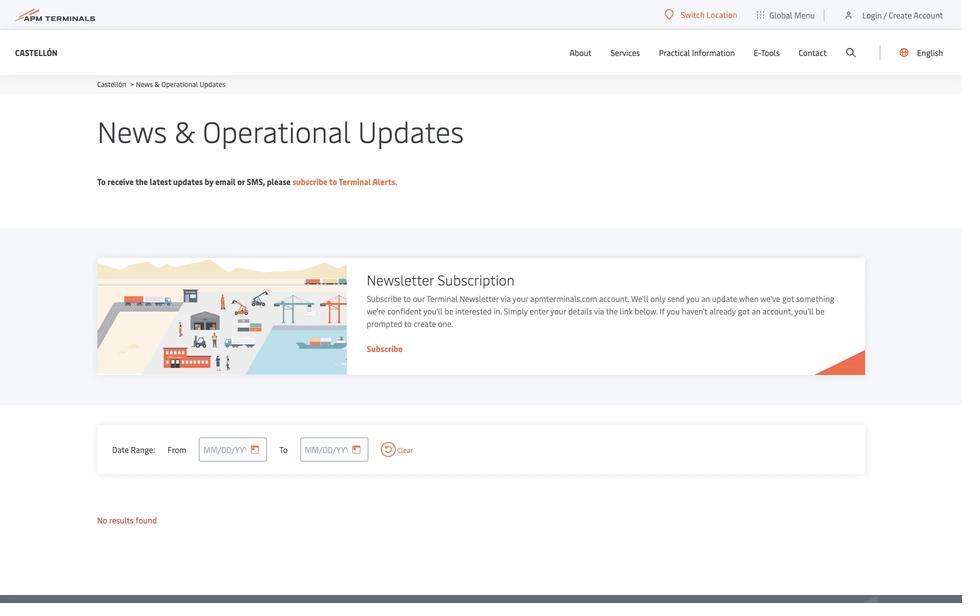 Task type: describe. For each thing, give the bounding box(es) containing it.
range:
[[131, 444, 155, 455]]

container terminal illustration image
[[97, 258, 347, 375]]

tools
[[761, 47, 780, 58]]

email
[[215, 176, 236, 187]]

clear
[[396, 446, 414, 455]]

send
[[668, 293, 685, 304]]

alerts.
[[373, 176, 398, 187]]

terminal inside newsletter subscription subscribe to our terminal newsletter via your apmterminals.com account. we'll only send you an update when we've got something we're confident you'll be interested in. simply enter your details via the link below. if you haven't already got an account, you'll be prompted to create one.
[[427, 293, 458, 304]]

prompted
[[367, 318, 402, 329]]

information
[[692, 47, 735, 58]]

create
[[414, 318, 436, 329]]

services button
[[611, 30, 640, 75]]

by
[[205, 176, 214, 187]]

subscription
[[438, 270, 515, 289]]

1 vertical spatial via
[[594, 306, 604, 317]]

0 vertical spatial you
[[687, 293, 700, 304]]

our
[[413, 293, 425, 304]]

about button
[[570, 30, 592, 75]]

already
[[710, 306, 736, 317]]

global
[[770, 9, 793, 20]]

no
[[97, 515, 107, 526]]

only
[[651, 293, 666, 304]]

castellón > news & operational updates
[[97, 80, 226, 89]]

1 be from the left
[[445, 306, 454, 317]]

we're
[[367, 306, 386, 317]]

menu
[[795, 9, 815, 20]]

switch
[[681, 9, 705, 20]]

0 horizontal spatial got
[[738, 306, 750, 317]]

1 vertical spatial updates
[[358, 111, 464, 151]]

>
[[131, 80, 134, 89]]

2 subscribe from the top
[[367, 343, 403, 354]]

practical information
[[659, 47, 735, 58]]

e-tools button
[[754, 30, 780, 75]]

english button
[[900, 30, 944, 75]]

practical information button
[[659, 30, 735, 75]]

to for to receive the latest updates by email or sms, please subscribe to terminal alerts.
[[97, 176, 106, 187]]

0 vertical spatial got
[[783, 293, 795, 304]]

confident
[[388, 306, 422, 317]]

1 vertical spatial news
[[97, 111, 167, 151]]

below.
[[635, 306, 658, 317]]

details
[[569, 306, 593, 317]]

0 vertical spatial to
[[329, 176, 337, 187]]

To text field
[[300, 438, 368, 462]]

0 vertical spatial newsletter
[[367, 270, 434, 289]]

0 horizontal spatial your
[[513, 293, 529, 304]]

0 vertical spatial via
[[501, 293, 511, 304]]

switch location
[[681, 9, 738, 20]]

contact button
[[799, 30, 827, 75]]

0 horizontal spatial terminal
[[339, 176, 371, 187]]

one.
[[438, 318, 453, 329]]

or
[[237, 176, 245, 187]]

1 vertical spatial newsletter
[[460, 293, 499, 304]]

from
[[168, 444, 186, 455]]

0 horizontal spatial you
[[667, 306, 680, 317]]

0 horizontal spatial the
[[135, 176, 148, 187]]

0 vertical spatial operational
[[162, 80, 198, 89]]

castellón for castellón > news & operational updates
[[97, 80, 126, 89]]

services
[[611, 47, 640, 58]]

create
[[889, 9, 912, 20]]



Task type: vqa. For each thing, say whether or not it's contained in the screenshot.
Use of cookies Apmterminals.com is using functional, analytical and tracking cookies to give you an optimal experience. Third parties and social media networks also place tracking cookies. Your online behaviour could be followed by these third parties. By pressing "accept" you accept such use of cookies.
no



Task type: locate. For each thing, give the bounding box(es) containing it.
0 vertical spatial updates
[[200, 80, 226, 89]]

subscribe
[[367, 293, 402, 304], [367, 343, 403, 354]]

1 vertical spatial castellón
[[97, 80, 126, 89]]

subscribe to terminal alerts. link
[[293, 176, 398, 187]]

1 vertical spatial your
[[551, 306, 567, 317]]

1 horizontal spatial newsletter
[[460, 293, 499, 304]]

global menu
[[770, 9, 815, 20]]

0 vertical spatial your
[[513, 293, 529, 304]]

0 horizontal spatial updates
[[200, 80, 226, 89]]

terminal right our
[[427, 293, 458, 304]]

subscribe inside newsletter subscription subscribe to our terminal newsletter via your apmterminals.com account. we'll only send you an update when we've got something we're confident you'll be interested in. simply enter your details via the link below. if you haven't already got an account, you'll be prompted to create one.
[[367, 293, 402, 304]]

newsletter up our
[[367, 270, 434, 289]]

1 horizontal spatial be
[[816, 306, 825, 317]]

1 horizontal spatial castellón link
[[97, 80, 126, 89]]

1 horizontal spatial terminal
[[427, 293, 458, 304]]

you
[[687, 293, 700, 304], [667, 306, 680, 317]]

0 horizontal spatial to
[[97, 176, 106, 187]]

you'll
[[424, 306, 443, 317], [795, 306, 814, 317]]

0 horizontal spatial newsletter
[[367, 270, 434, 289]]

1 horizontal spatial &
[[175, 111, 195, 151]]

newsletter subscription subscribe to our terminal newsletter via your apmterminals.com account. we'll only send you an update when we've got something we're confident you'll be interested in. simply enter your details via the link below. if you haven't already got an account, you'll be prompted to create one.
[[367, 270, 835, 329]]

news & operational updates
[[97, 111, 464, 151]]

something
[[797, 293, 835, 304]]

account,
[[763, 306, 793, 317]]

sms,
[[247, 176, 265, 187]]

login
[[863, 9, 882, 20]]

1 vertical spatial an
[[752, 306, 761, 317]]

got
[[783, 293, 795, 304], [738, 306, 750, 317]]

0 vertical spatial news
[[136, 80, 153, 89]]

0 vertical spatial an
[[702, 293, 711, 304]]

castellón
[[15, 47, 58, 58], [97, 80, 126, 89]]

update
[[712, 293, 738, 304]]

via
[[501, 293, 511, 304], [594, 306, 604, 317]]

haven't
[[682, 306, 708, 317]]

english
[[918, 47, 944, 58]]

in.
[[494, 306, 502, 317]]

an
[[702, 293, 711, 304], [752, 306, 761, 317]]

1 horizontal spatial to
[[279, 444, 288, 455]]

via right details at bottom
[[594, 306, 604, 317]]

we've
[[761, 293, 781, 304]]

0 vertical spatial castellón link
[[15, 46, 58, 59]]

updates
[[173, 176, 203, 187]]

1 horizontal spatial updates
[[358, 111, 464, 151]]

login / create account link
[[844, 0, 944, 30]]

e-tools
[[754, 47, 780, 58]]

we'll
[[631, 293, 649, 304]]

0 horizontal spatial you'll
[[424, 306, 443, 317]]

0 horizontal spatial &
[[155, 80, 160, 89]]

contact
[[799, 47, 827, 58]]

if
[[660, 306, 665, 317]]

terminal left 'alerts.'
[[339, 176, 371, 187]]

newsletter
[[367, 270, 434, 289], [460, 293, 499, 304]]

2 vertical spatial to
[[404, 318, 412, 329]]

date
[[112, 444, 129, 455]]

/
[[884, 9, 887, 20]]

castellón for castellón
[[15, 47, 58, 58]]

the left latest
[[135, 176, 148, 187]]

news down >
[[97, 111, 167, 151]]

1 horizontal spatial you
[[687, 293, 700, 304]]

got up the account,
[[783, 293, 795, 304]]

1 horizontal spatial your
[[551, 306, 567, 317]]

1 vertical spatial &
[[175, 111, 195, 151]]

1 horizontal spatial castellón
[[97, 80, 126, 89]]

0 vertical spatial the
[[135, 176, 148, 187]]

1 vertical spatial subscribe
[[367, 343, 403, 354]]

your down apmterminals.com at the right of page
[[551, 306, 567, 317]]

1 horizontal spatial an
[[752, 306, 761, 317]]

be
[[445, 306, 454, 317], [816, 306, 825, 317]]

apmterminals.com
[[531, 293, 598, 304]]

account
[[914, 9, 944, 20]]

1 vertical spatial operational
[[203, 111, 351, 151]]

2 be from the left
[[816, 306, 825, 317]]

date range:
[[112, 444, 155, 455]]

1 vertical spatial to
[[404, 293, 411, 304]]

1 horizontal spatial got
[[783, 293, 795, 304]]

no results found
[[97, 515, 157, 526]]

please
[[267, 176, 291, 187]]

Page number field
[[819, 559, 835, 575]]

newsletter up interested
[[460, 293, 499, 304]]

1 horizontal spatial the
[[606, 306, 618, 317]]

1 vertical spatial the
[[606, 306, 618, 317]]

terminal
[[339, 176, 371, 187], [427, 293, 458, 304]]

an down when
[[752, 306, 761, 317]]

1 vertical spatial you
[[667, 306, 680, 317]]

1 horizontal spatial operational
[[203, 111, 351, 151]]

to for to
[[279, 444, 288, 455]]

news
[[136, 80, 153, 89], [97, 111, 167, 151]]

0 horizontal spatial operational
[[162, 80, 198, 89]]

interested
[[456, 306, 492, 317]]

to
[[329, 176, 337, 187], [404, 293, 411, 304], [404, 318, 412, 329]]

be up the one.
[[445, 306, 454, 317]]

0 horizontal spatial castellón
[[15, 47, 58, 58]]

subscribe down prompted
[[367, 343, 403, 354]]

0 horizontal spatial castellón link
[[15, 46, 58, 59]]

results
[[109, 515, 134, 526]]

subscribe
[[293, 176, 328, 187]]

0 horizontal spatial be
[[445, 306, 454, 317]]

got down when
[[738, 306, 750, 317]]

1 vertical spatial got
[[738, 306, 750, 317]]

0 horizontal spatial an
[[702, 293, 711, 304]]

1 horizontal spatial you'll
[[795, 306, 814, 317]]

your
[[513, 293, 529, 304], [551, 306, 567, 317]]

you right if at the right bottom of the page
[[667, 306, 680, 317]]

found
[[136, 515, 157, 526]]

subscribe up we're at the bottom of page
[[367, 293, 402, 304]]

news right >
[[136, 80, 153, 89]]

updates
[[200, 80, 226, 89], [358, 111, 464, 151]]

your up simply
[[513, 293, 529, 304]]

practical
[[659, 47, 690, 58]]

when
[[740, 293, 759, 304]]

latest
[[150, 176, 171, 187]]

0 vertical spatial terminal
[[339, 176, 371, 187]]

an up haven't
[[702, 293, 711, 304]]

switch location button
[[665, 9, 738, 20]]

1 vertical spatial castellón link
[[97, 80, 126, 89]]

simply
[[504, 306, 528, 317]]

0 vertical spatial to
[[97, 176, 106, 187]]

be down something
[[816, 306, 825, 317]]

to right subscribe
[[329, 176, 337, 187]]

global menu button
[[748, 0, 825, 30]]

to down confident
[[404, 318, 412, 329]]

you'll down something
[[795, 306, 814, 317]]

1 vertical spatial terminal
[[427, 293, 458, 304]]

0 vertical spatial &
[[155, 80, 160, 89]]

1 you'll from the left
[[424, 306, 443, 317]]

e-
[[754, 47, 761, 58]]

receive
[[108, 176, 134, 187]]

you'll up create
[[424, 306, 443, 317]]

operational
[[162, 80, 198, 89], [203, 111, 351, 151]]

to
[[97, 176, 106, 187], [279, 444, 288, 455]]

location
[[707, 9, 738, 20]]

1 horizontal spatial via
[[594, 306, 604, 317]]

link
[[620, 306, 633, 317]]

enter
[[530, 306, 549, 317]]

about
[[570, 47, 592, 58]]

2 you'll from the left
[[795, 306, 814, 317]]

&
[[155, 80, 160, 89], [175, 111, 195, 151]]

the inside newsletter subscription subscribe to our terminal newsletter via your apmterminals.com account. we'll only send you an update when we've got something we're confident you'll be interested in. simply enter your details via the link below. if you haven't already got an account, you'll be prompted to create one.
[[606, 306, 618, 317]]

the
[[135, 176, 148, 187], [606, 306, 618, 317]]

From text field
[[199, 438, 267, 462]]

account.
[[599, 293, 630, 304]]

1 vertical spatial to
[[279, 444, 288, 455]]

castellón link
[[15, 46, 58, 59], [97, 80, 126, 89]]

1 subscribe from the top
[[367, 293, 402, 304]]

to receive the latest updates by email or sms, please subscribe to terminal alerts.
[[97, 176, 398, 187]]

via up in.
[[501, 293, 511, 304]]

clear button
[[381, 442, 414, 457]]

login / create account
[[863, 9, 944, 20]]

you up haven't
[[687, 293, 700, 304]]

0 horizontal spatial via
[[501, 293, 511, 304]]

to left our
[[404, 293, 411, 304]]

the down 'account.'
[[606, 306, 618, 317]]

0 vertical spatial subscribe
[[367, 293, 402, 304]]

0 vertical spatial castellón
[[15, 47, 58, 58]]



